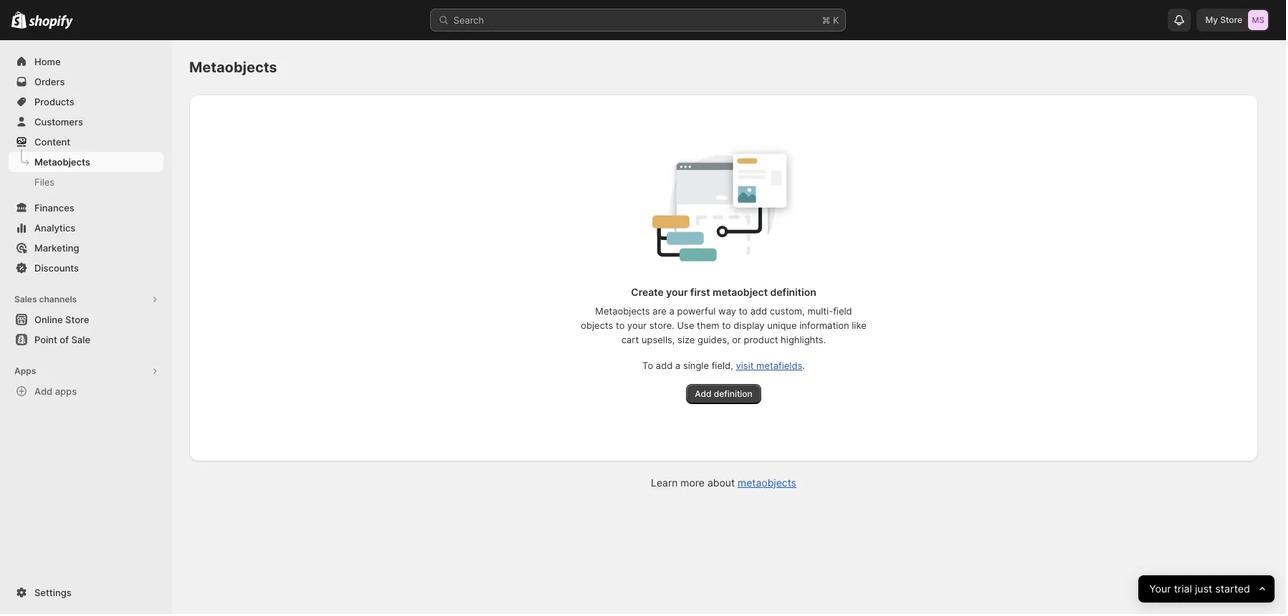 Task type: locate. For each thing, give the bounding box(es) containing it.
orders link
[[9, 72, 163, 92]]

store right the my
[[1220, 14, 1242, 25]]

sale
[[71, 334, 90, 346]]

online
[[34, 314, 63, 325]]

a right are
[[669, 305, 675, 317]]

1 horizontal spatial a
[[675, 360, 681, 371]]

content
[[34, 136, 70, 148]]

add
[[750, 305, 767, 317], [656, 360, 673, 371]]

trial
[[1174, 583, 1192, 595]]

learn
[[651, 477, 678, 489]]

1 vertical spatial your
[[627, 320, 647, 331]]

create your first metaobject definition
[[631, 286, 816, 298]]

point of sale
[[34, 334, 90, 346]]

your up cart
[[627, 320, 647, 331]]

1 vertical spatial metaobjects
[[34, 156, 90, 168]]

0 vertical spatial your
[[666, 286, 688, 298]]

add left apps
[[34, 386, 53, 397]]

add
[[34, 386, 53, 397], [695, 389, 712, 399]]

analytics link
[[9, 218, 163, 238]]

1 vertical spatial store
[[65, 314, 89, 325]]

products
[[34, 96, 74, 108]]

definition inside add definition link
[[714, 389, 753, 399]]

your
[[666, 286, 688, 298], [627, 320, 647, 331]]

add inside button
[[34, 386, 53, 397]]

0 horizontal spatial store
[[65, 314, 89, 325]]

metaobject
[[713, 286, 768, 298]]

to up display
[[739, 305, 748, 317]]

1 horizontal spatial definition
[[770, 286, 816, 298]]

0 horizontal spatial add
[[34, 386, 53, 397]]

field
[[833, 305, 852, 317]]

0 horizontal spatial add
[[656, 360, 673, 371]]

store for my store
[[1220, 14, 1242, 25]]

0 horizontal spatial metaobjects
[[34, 156, 90, 168]]

upsells,
[[642, 334, 675, 346]]

to up cart
[[616, 320, 625, 331]]

metaobjects
[[189, 59, 277, 76], [34, 156, 90, 168], [595, 305, 650, 317]]

analytics
[[34, 222, 75, 234]]

store
[[1220, 14, 1242, 25], [65, 314, 89, 325]]

shopify image
[[11, 11, 27, 29], [29, 15, 73, 29]]

0 vertical spatial store
[[1220, 14, 1242, 25]]

0 horizontal spatial your
[[627, 320, 647, 331]]

guides,
[[698, 334, 730, 346]]

add down single
[[695, 389, 712, 399]]

0 vertical spatial metaobjects
[[189, 59, 277, 76]]

1 horizontal spatial shopify image
[[29, 15, 73, 29]]

channels
[[39, 294, 77, 305]]

finances link
[[9, 198, 163, 218]]

your left first
[[666, 286, 688, 298]]

definition down to add a single field, visit metafields .
[[714, 389, 753, 399]]

files
[[34, 176, 55, 188]]

a
[[669, 305, 675, 317], [675, 360, 681, 371]]

1 horizontal spatial store
[[1220, 14, 1242, 25]]

0 horizontal spatial a
[[669, 305, 675, 317]]

1 vertical spatial definition
[[714, 389, 753, 399]]

sales channels button
[[9, 290, 163, 310]]

online store
[[34, 314, 89, 325]]

add apps button
[[9, 381, 163, 401]]

1 vertical spatial a
[[675, 360, 681, 371]]

store inside "button"
[[65, 314, 89, 325]]

2 vertical spatial metaobjects
[[595, 305, 650, 317]]

0 vertical spatial a
[[669, 305, 675, 317]]

a left single
[[675, 360, 681, 371]]

about
[[708, 477, 735, 489]]

definition
[[770, 286, 816, 298], [714, 389, 753, 399]]

1 horizontal spatial add
[[695, 389, 712, 399]]

0 horizontal spatial definition
[[714, 389, 753, 399]]

files link
[[9, 172, 163, 192]]

settings
[[34, 587, 71, 599]]

1 horizontal spatial metaobjects
[[189, 59, 277, 76]]

metaobjects link
[[738, 477, 796, 489]]

add right to
[[656, 360, 673, 371]]

0 vertical spatial add
[[750, 305, 767, 317]]

marketing link
[[9, 238, 163, 258]]

add up display
[[750, 305, 767, 317]]

just
[[1195, 583, 1212, 595]]

definition up custom,
[[770, 286, 816, 298]]

multi-
[[808, 305, 833, 317]]

my store
[[1206, 14, 1242, 25]]

started
[[1215, 583, 1250, 595]]

2 horizontal spatial metaobjects
[[595, 305, 650, 317]]

metaobjects are a powerful way to add custom, multi-field objects to your store. use them to display unique information like cart upsells, size guides, or product highlights.
[[581, 305, 867, 346]]

products link
[[9, 92, 163, 112]]

of
[[60, 334, 69, 346]]

to down way
[[722, 320, 731, 331]]

your
[[1149, 583, 1171, 595]]

1 horizontal spatial add
[[750, 305, 767, 317]]

⌘
[[822, 14, 830, 26]]

field,
[[712, 360, 733, 371]]

to
[[739, 305, 748, 317], [616, 320, 625, 331], [722, 320, 731, 331]]

a inside the "metaobjects are a powerful way to add custom, multi-field objects to your store. use them to display unique information like cart upsells, size guides, or product highlights."
[[669, 305, 675, 317]]

discounts
[[34, 262, 79, 274]]

store up sale
[[65, 314, 89, 325]]

.
[[802, 360, 805, 371]]

add for add apps
[[34, 386, 53, 397]]

marketing
[[34, 242, 79, 254]]



Task type: describe. For each thing, give the bounding box(es) containing it.
them
[[697, 320, 719, 331]]

use
[[677, 320, 694, 331]]

online store link
[[9, 310, 163, 330]]

point of sale button
[[0, 330, 172, 350]]

my store image
[[1248, 10, 1268, 30]]

apps
[[14, 366, 36, 376]]

add definition link
[[686, 384, 761, 404]]

1 vertical spatial add
[[656, 360, 673, 371]]

add inside the "metaobjects are a powerful way to add custom, multi-field objects to your store. use them to display unique information like cart upsells, size guides, or product highlights."
[[750, 305, 767, 317]]

powerful
[[677, 305, 716, 317]]

0 horizontal spatial to
[[616, 320, 625, 331]]

product
[[744, 334, 778, 346]]

2 horizontal spatial to
[[739, 305, 748, 317]]

customers link
[[9, 112, 163, 132]]

1 horizontal spatial your
[[666, 286, 688, 298]]

or
[[732, 334, 741, 346]]

a for powerful
[[669, 305, 675, 317]]

a for single
[[675, 360, 681, 371]]

1 horizontal spatial to
[[722, 320, 731, 331]]

orders
[[34, 76, 65, 87]]

like
[[852, 320, 867, 331]]

store for online store
[[65, 314, 89, 325]]

settings link
[[9, 583, 163, 603]]

your trial just started
[[1149, 583, 1250, 595]]

are
[[653, 305, 667, 317]]

add apps
[[34, 386, 77, 397]]

sales channels
[[14, 294, 77, 305]]

k
[[833, 14, 839, 26]]

online store button
[[0, 310, 172, 330]]

point
[[34, 334, 57, 346]]

to
[[642, 360, 653, 371]]

objects
[[581, 320, 613, 331]]

metafields
[[756, 360, 802, 371]]

visit metafields link
[[736, 360, 802, 371]]

single
[[683, 360, 709, 371]]

display
[[734, 320, 765, 331]]

finances
[[34, 202, 74, 214]]

first
[[690, 286, 710, 298]]

discounts link
[[9, 258, 163, 278]]

apps
[[55, 386, 77, 397]]

apps button
[[9, 361, 163, 381]]

customers
[[34, 116, 83, 128]]

unique
[[767, 320, 797, 331]]

search
[[453, 14, 484, 26]]

store.
[[649, 320, 674, 331]]

your inside the "metaobjects are a powerful way to add custom, multi-field objects to your store. use them to display unique information like cart upsells, size guides, or product highlights."
[[627, 320, 647, 331]]

⌘ k
[[822, 14, 839, 26]]

metaobjects
[[738, 477, 796, 489]]

to add a single field, visit metafields .
[[642, 360, 805, 371]]

sales
[[14, 294, 37, 305]]

way
[[718, 305, 736, 317]]

visit
[[736, 360, 754, 371]]

home link
[[9, 52, 163, 72]]

home
[[34, 56, 61, 67]]

metaobjects link
[[9, 152, 163, 172]]

0 horizontal spatial shopify image
[[11, 11, 27, 29]]

highlights.
[[781, 334, 826, 346]]

more
[[681, 477, 705, 489]]

your trial just started button
[[1138, 576, 1275, 603]]

size
[[678, 334, 695, 346]]

add definition
[[695, 389, 753, 399]]

0 vertical spatial definition
[[770, 286, 816, 298]]

content link
[[9, 132, 163, 152]]

custom,
[[770, 305, 805, 317]]

create
[[631, 286, 664, 298]]

my
[[1206, 14, 1218, 25]]

information
[[799, 320, 849, 331]]

learn more about metaobjects
[[651, 477, 796, 489]]

cart
[[621, 334, 639, 346]]

add for add definition
[[695, 389, 712, 399]]

metaobjects inside the "metaobjects are a powerful way to add custom, multi-field objects to your store. use them to display unique information like cart upsells, size guides, or product highlights."
[[595, 305, 650, 317]]

point of sale link
[[9, 330, 163, 350]]



Task type: vqa. For each thing, say whether or not it's contained in the screenshot.
First time customers
no



